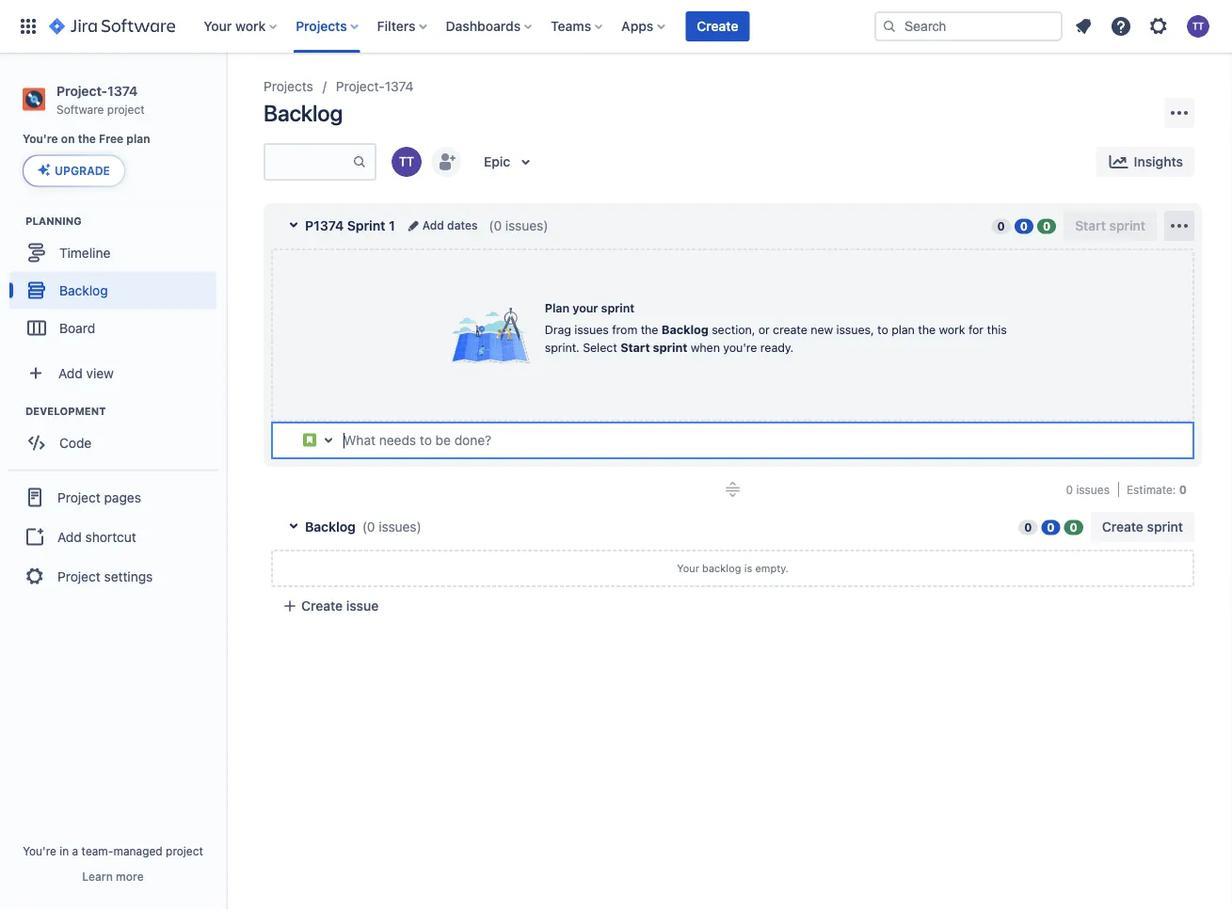 Task type: describe. For each thing, give the bounding box(es) containing it.
work inside dropdown button
[[235, 18, 266, 34]]

create
[[773, 323, 808, 336]]

you're for you're on the free plan
[[23, 133, 58, 146]]

project-1374
[[336, 79, 414, 94]]

primary element
[[11, 0, 875, 53]]

backlog
[[703, 563, 742, 575]]

projects for 'projects' popup button
[[296, 18, 347, 34]]

shortcut
[[85, 529, 136, 545]]

empty.
[[756, 563, 789, 575]]

backlog up the when
[[662, 323, 709, 336]]

estimate:
[[1127, 483, 1177, 496]]

estimate: 0
[[1127, 483, 1188, 496]]

1 horizontal spatial )
[[544, 218, 549, 234]]

( 0 issues )
[[489, 218, 549, 234]]

drag issues from the backlog
[[545, 323, 709, 336]]

insights
[[1135, 154, 1184, 170]]

filters button
[[372, 11, 435, 41]]

project pages
[[57, 490, 141, 505]]

timeline link
[[9, 234, 217, 272]]

0 vertical spatial sprint
[[601, 301, 635, 315]]

projects button
[[290, 11, 366, 41]]

planning group
[[9, 213, 225, 353]]

select
[[583, 340, 618, 354]]

insights button
[[1097, 147, 1195, 177]]

your work button
[[198, 11, 285, 41]]

project- for project-1374
[[336, 79, 385, 94]]

you're in a team-managed project
[[23, 845, 203, 858]]

free
[[99, 133, 124, 146]]

projects link
[[264, 75, 313, 98]]

sidebar navigation image
[[205, 75, 247, 113]]

apps button
[[616, 11, 673, 41]]

project pages link
[[8, 477, 219, 518]]

add dates
[[423, 219, 478, 232]]

appswitcher icon image
[[17, 15, 40, 38]]

backlog down projects link
[[264, 100, 343, 126]]

search image
[[883, 19, 898, 34]]

plan
[[545, 301, 570, 315]]

for
[[969, 323, 984, 336]]

settings
[[104, 569, 153, 584]]

sprint
[[347, 218, 386, 234]]

filters
[[377, 18, 416, 34]]

view
[[86, 365, 114, 381]]

you're
[[724, 340, 758, 354]]

add shortcut
[[57, 529, 136, 545]]

create sprint button
[[1091, 512, 1195, 543]]

project for project settings
[[57, 569, 101, 584]]

1
[[389, 218, 395, 234]]

epic
[[484, 154, 511, 170]]

project-1374 link
[[336, 75, 414, 98]]

create button
[[686, 11, 750, 41]]

ready.
[[761, 340, 794, 354]]

learn
[[82, 870, 113, 883]]

is
[[745, 563, 753, 575]]

group containing project pages
[[8, 469, 219, 603]]

pages
[[104, 490, 141, 505]]

planning
[[25, 215, 82, 227]]

backlog menu image
[[1169, 102, 1191, 124]]

drag
[[545, 323, 572, 336]]

sprint.
[[545, 340, 580, 354]]

section, or create new issues, to plan the work for this sprint. select
[[545, 323, 1007, 354]]

create issue
[[301, 599, 379, 614]]

to do: 0 of 0 (story points) element for p1374 sprint 1
[[992, 218, 1011, 234]]

project-1374 software project
[[57, 83, 145, 116]]

create for create
[[697, 18, 739, 34]]

add for add dates
[[423, 219, 444, 232]]

managed
[[113, 845, 163, 858]]

add dates button
[[402, 216, 483, 236]]

p1374 sprint 1 actions image
[[1169, 215, 1191, 237]]

more
[[116, 870, 144, 883]]

team-
[[82, 845, 113, 858]]

you're on the free plan
[[23, 133, 150, 146]]

0 issues
[[1067, 483, 1110, 496]]

you're for you're in a team-managed project
[[23, 845, 56, 858]]

to
[[878, 323, 889, 336]]

issues,
[[837, 323, 875, 336]]

board link
[[9, 309, 217, 347]]

a
[[72, 845, 78, 858]]

code link
[[9, 424, 217, 462]]

learn more button
[[82, 869, 144, 884]]

issue
[[346, 599, 379, 614]]

create sprint
[[1103, 519, 1184, 535]]

upgrade
[[55, 164, 110, 177]]

story image
[[302, 433, 317, 448]]

project inside 'project-1374 software project'
[[107, 102, 145, 116]]

backlog up create issue
[[305, 519, 356, 535]]



Task type: vqa. For each thing, say whether or not it's contained in the screenshot.
the topmost Done: 0 of 0 (story points) element
yes



Task type: locate. For each thing, give the bounding box(es) containing it.
you're
[[23, 133, 58, 146], [23, 845, 56, 858]]

projects up projects link
[[296, 18, 347, 34]]

start
[[621, 340, 650, 354]]

when
[[691, 340, 720, 354]]

1374 for project-1374 software project
[[107, 83, 138, 98]]

new
[[811, 323, 834, 336]]

0 horizontal spatial create
[[301, 599, 343, 614]]

your for your work
[[204, 18, 232, 34]]

teams button
[[545, 11, 610, 41]]

0 horizontal spatial the
[[78, 133, 96, 146]]

your up sidebar navigation image
[[204, 18, 232, 34]]

dashboards
[[446, 18, 521, 34]]

1 vertical spatial project
[[166, 845, 203, 858]]

upgrade button
[[24, 156, 124, 186]]

project- down 'projects' popup button
[[336, 79, 385, 94]]

sprint inside create sprint button
[[1148, 519, 1184, 535]]

0 vertical spatial in progress: 0 of 0 (story points) element
[[1015, 218, 1034, 234]]

projects right sidebar navigation image
[[264, 79, 313, 94]]

sprint up from
[[601, 301, 635, 315]]

1 vertical spatial add
[[58, 365, 83, 381]]

add view button
[[11, 354, 215, 392]]

create issue button
[[271, 590, 1195, 624]]

1 horizontal spatial the
[[641, 323, 659, 336]]

teams
[[551, 18, 592, 34]]

1 horizontal spatial (
[[489, 218, 494, 234]]

)
[[544, 218, 549, 234], [417, 519, 422, 535]]

to do: 0 of 0 (story points) element
[[992, 218, 1011, 234], [1019, 519, 1038, 535]]

1374 up free
[[107, 83, 138, 98]]

project
[[57, 490, 101, 505], [57, 569, 101, 584]]

work up projects link
[[235, 18, 266, 34]]

board
[[59, 320, 95, 336]]

start sprint when you're ready.
[[621, 340, 794, 354]]

create left issue
[[301, 599, 343, 614]]

0 vertical spatial your
[[204, 18, 232, 34]]

sprint down estimate: 0
[[1148, 519, 1184, 535]]

1 horizontal spatial work
[[939, 323, 966, 336]]

sprint right start
[[653, 340, 688, 354]]

plan your sprint
[[545, 301, 635, 315]]

create
[[697, 18, 739, 34], [1103, 519, 1144, 535], [301, 599, 343, 614]]

notifications image
[[1073, 15, 1095, 38]]

2 project from the top
[[57, 569, 101, 584]]

the inside section, or create new issues, to plan the work for this sprint. select
[[919, 323, 936, 336]]

from
[[612, 323, 638, 336]]

project down "add shortcut"
[[57, 569, 101, 584]]

1374 inside 'project-1374 software project'
[[107, 83, 138, 98]]

development
[[25, 405, 106, 417]]

plan inside section, or create new issues, to plan the work for this sprint. select
[[892, 323, 915, 336]]

epic button
[[473, 147, 548, 177]]

project up free
[[107, 102, 145, 116]]

work
[[235, 18, 266, 34], [939, 323, 966, 336]]

2 horizontal spatial create
[[1103, 519, 1144, 535]]

learn more
[[82, 870, 144, 883]]

0 horizontal spatial work
[[235, 18, 266, 34]]

work inside section, or create new issues, to plan the work for this sprint. select
[[939, 323, 966, 336]]

1 vertical spatial create
[[1103, 519, 1144, 535]]

in progress: 0 of 0 (story points) element for backlog
[[1042, 519, 1061, 535]]

0 horizontal spatial plan
[[127, 133, 150, 146]]

banner containing your work
[[0, 0, 1233, 53]]

0 horizontal spatial project-
[[57, 83, 108, 98]]

project right managed
[[166, 845, 203, 858]]

0 vertical spatial )
[[544, 218, 549, 234]]

you're left the in
[[23, 845, 56, 858]]

or
[[759, 323, 770, 336]]

2 horizontal spatial sprint
[[1148, 519, 1184, 535]]

help image
[[1110, 15, 1133, 38]]

your
[[204, 18, 232, 34], [677, 563, 700, 575]]

2 vertical spatial add
[[57, 529, 82, 545]]

sprint for start sprint when you're ready.
[[653, 340, 688, 354]]

banner
[[0, 0, 1233, 53]]

issues
[[506, 218, 544, 234], [575, 323, 609, 336], [1077, 483, 1110, 496], [379, 519, 417, 535]]

project- up software
[[57, 83, 108, 98]]

add for add view
[[58, 365, 83, 381]]

the up start
[[641, 323, 659, 336]]

1 horizontal spatial create
[[697, 18, 739, 34]]

add inside add dates button
[[423, 219, 444, 232]]

create for create sprint
[[1103, 519, 1144, 535]]

code
[[59, 435, 92, 451]]

1374
[[385, 79, 414, 94], [107, 83, 138, 98]]

(
[[489, 218, 494, 234], [362, 519, 367, 535]]

the right the to at top
[[919, 323, 936, 336]]

0 horizontal spatial project
[[107, 102, 145, 116]]

0 vertical spatial work
[[235, 18, 266, 34]]

your backlog is empty.
[[677, 563, 789, 575]]

add left shortcut
[[57, 529, 82, 545]]

2 horizontal spatial the
[[919, 323, 936, 336]]

0 vertical spatial project
[[57, 490, 101, 505]]

0 vertical spatial create
[[697, 18, 739, 34]]

1 vertical spatial to do: 0 of 0 (story points) element
[[1019, 519, 1038, 535]]

project settings link
[[8, 556, 219, 597]]

0 vertical spatial plan
[[127, 133, 150, 146]]

add for add shortcut
[[57, 529, 82, 545]]

add left view
[[58, 365, 83, 381]]

1374 for project-1374
[[385, 79, 414, 94]]

done: 0 of 0 (story points) element
[[1038, 218, 1057, 234], [1065, 519, 1084, 535]]

project- for project-1374 software project
[[57, 83, 108, 98]]

development image
[[3, 400, 25, 422]]

1 vertical spatial in progress: 0 of 0 (story points) element
[[1042, 519, 1061, 535]]

backlog
[[264, 100, 343, 126], [59, 283, 108, 298], [662, 323, 709, 336], [305, 519, 356, 535]]

the
[[78, 133, 96, 146], [641, 323, 659, 336], [919, 323, 936, 336]]

0 horizontal spatial in progress: 0 of 0 (story points) element
[[1015, 218, 1034, 234]]

p1374 sprint 1
[[305, 218, 395, 234]]

0 horizontal spatial )
[[417, 519, 422, 535]]

( right dates
[[489, 218, 494, 234]]

planning image
[[3, 209, 25, 232]]

1 horizontal spatial 1374
[[385, 79, 414, 94]]

create down estimate:
[[1103, 519, 1144, 535]]

1 vertical spatial you're
[[23, 845, 56, 858]]

1 vertical spatial plan
[[892, 323, 915, 336]]

p1374
[[305, 218, 344, 234]]

1 vertical spatial )
[[417, 519, 422, 535]]

plan right the to at top
[[892, 323, 915, 336]]

in
[[60, 845, 69, 858]]

1 vertical spatial (
[[362, 519, 367, 535]]

your work
[[204, 18, 266, 34]]

your left backlog on the right bottom of page
[[677, 563, 700, 575]]

project-
[[336, 79, 385, 94], [57, 83, 108, 98]]

1 vertical spatial projects
[[264, 79, 313, 94]]

What needs to be done? - Press the "Enter" key to submit or the "Escape" key to cancel. text field
[[344, 431, 1180, 450]]

add shortcut button
[[8, 518, 219, 556]]

software
[[57, 102, 104, 116]]

your for your backlog is empty.
[[677, 563, 700, 575]]

in progress: 0 of 0 (story points) element for p1374 sprint 1
[[1015, 218, 1034, 234]]

0 vertical spatial you're
[[23, 133, 58, 146]]

project
[[107, 102, 145, 116], [166, 845, 203, 858]]

1 vertical spatial sprint
[[653, 340, 688, 354]]

add people image
[[435, 151, 458, 173]]

dashboards button
[[440, 11, 540, 41]]

to do: 0 of 0 (story points) element for backlog
[[1019, 519, 1038, 535]]

0 vertical spatial (
[[489, 218, 494, 234]]

this
[[988, 323, 1007, 336]]

1 vertical spatial work
[[939, 323, 966, 336]]

0 vertical spatial done: 0 of 0 (story points) element
[[1038, 218, 1057, 234]]

create right apps dropdown button
[[697, 18, 739, 34]]

1 you're from the top
[[23, 133, 58, 146]]

on
[[61, 133, 75, 146]]

create inside 'button'
[[301, 599, 343, 614]]

sprint
[[601, 301, 635, 315], [653, 340, 688, 354], [1148, 519, 1184, 535]]

settings image
[[1148, 15, 1171, 38]]

backlog down timeline
[[59, 283, 108, 298]]

insights image
[[1108, 151, 1131, 173]]

1 vertical spatial done: 0 of 0 (story points) element
[[1065, 519, 1084, 535]]

Search field
[[875, 11, 1063, 41]]

projects for projects link
[[264, 79, 313, 94]]

1 vertical spatial project
[[57, 569, 101, 584]]

development group
[[9, 403, 225, 467]]

1 horizontal spatial project-
[[336, 79, 385, 94]]

0 vertical spatial add
[[423, 219, 444, 232]]

0 horizontal spatial to do: 0 of 0 (story points) element
[[992, 218, 1011, 234]]

( up issue
[[362, 519, 367, 535]]

0 vertical spatial project
[[107, 102, 145, 116]]

0 horizontal spatial (
[[362, 519, 367, 535]]

create inside primary 'element'
[[697, 18, 739, 34]]

your profile and settings image
[[1188, 15, 1210, 38]]

project- inside 'project-1374 software project'
[[57, 83, 108, 98]]

your inside dropdown button
[[204, 18, 232, 34]]

2 vertical spatial sprint
[[1148, 519, 1184, 535]]

0 horizontal spatial 1374
[[107, 83, 138, 98]]

projects inside 'projects' popup button
[[296, 18, 347, 34]]

the right 'on'
[[78, 133, 96, 146]]

apps
[[622, 18, 654, 34]]

timeline
[[59, 245, 111, 260]]

1 horizontal spatial sprint
[[653, 340, 688, 354]]

add inside 'add view' popup button
[[58, 365, 83, 381]]

jira software image
[[49, 15, 175, 38], [49, 15, 175, 38]]

0 vertical spatial projects
[[296, 18, 347, 34]]

project settings
[[57, 569, 153, 584]]

done: 0 of 0 (story points) element for backlog
[[1065, 519, 1084, 535]]

work left for
[[939, 323, 966, 336]]

2 vertical spatial create
[[301, 599, 343, 614]]

sprint for create sprint
[[1148, 519, 1184, 535]]

1 horizontal spatial plan
[[892, 323, 915, 336]]

1374 down filters dropdown button
[[385, 79, 414, 94]]

your
[[573, 301, 598, 315]]

add inside add shortcut button
[[57, 529, 82, 545]]

dates
[[447, 219, 478, 232]]

0 horizontal spatial sprint
[[601, 301, 635, 315]]

add
[[423, 219, 444, 232], [58, 365, 83, 381], [57, 529, 82, 545]]

1 horizontal spatial to do: 0 of 0 (story points) element
[[1019, 519, 1038, 535]]

1 vertical spatial your
[[677, 563, 700, 575]]

backlog link
[[9, 272, 217, 309]]

project up "add shortcut"
[[57, 490, 101, 505]]

plan right free
[[127, 133, 150, 146]]

group
[[8, 469, 219, 603]]

1 horizontal spatial your
[[677, 563, 700, 575]]

you're left 'on'
[[23, 133, 58, 146]]

section,
[[712, 323, 756, 336]]

backlog ( 0 issues )
[[305, 519, 422, 535]]

0
[[494, 218, 502, 234], [998, 220, 1006, 233], [1021, 220, 1029, 233], [1044, 220, 1051, 233], [1067, 483, 1074, 496], [1180, 483, 1188, 496], [367, 519, 375, 535], [1025, 521, 1033, 535], [1048, 521, 1055, 535], [1071, 521, 1078, 535]]

0 horizontal spatial done: 0 of 0 (story points) element
[[1038, 218, 1057, 234]]

done: 0 of 0 (story points) element for p1374 sprint 1
[[1038, 218, 1057, 234]]

1 horizontal spatial in progress: 0 of 0 (story points) element
[[1042, 519, 1061, 535]]

add left dates
[[423, 219, 444, 232]]

add view
[[58, 365, 114, 381]]

project for project pages
[[57, 490, 101, 505]]

in progress: 0 of 0 (story points) element
[[1015, 218, 1034, 234], [1042, 519, 1061, 535]]

1 project from the top
[[57, 490, 101, 505]]

1 horizontal spatial done: 0 of 0 (story points) element
[[1065, 519, 1084, 535]]

1 horizontal spatial project
[[166, 845, 203, 858]]

Search backlog text field
[[266, 145, 352, 179]]

create for create issue
[[301, 599, 343, 614]]

0 vertical spatial to do: 0 of 0 (story points) element
[[992, 218, 1011, 234]]

0 horizontal spatial your
[[204, 18, 232, 34]]

terry turtle image
[[392, 147, 422, 177]]

backlog inside planning group
[[59, 283, 108, 298]]

2 you're from the top
[[23, 845, 56, 858]]



